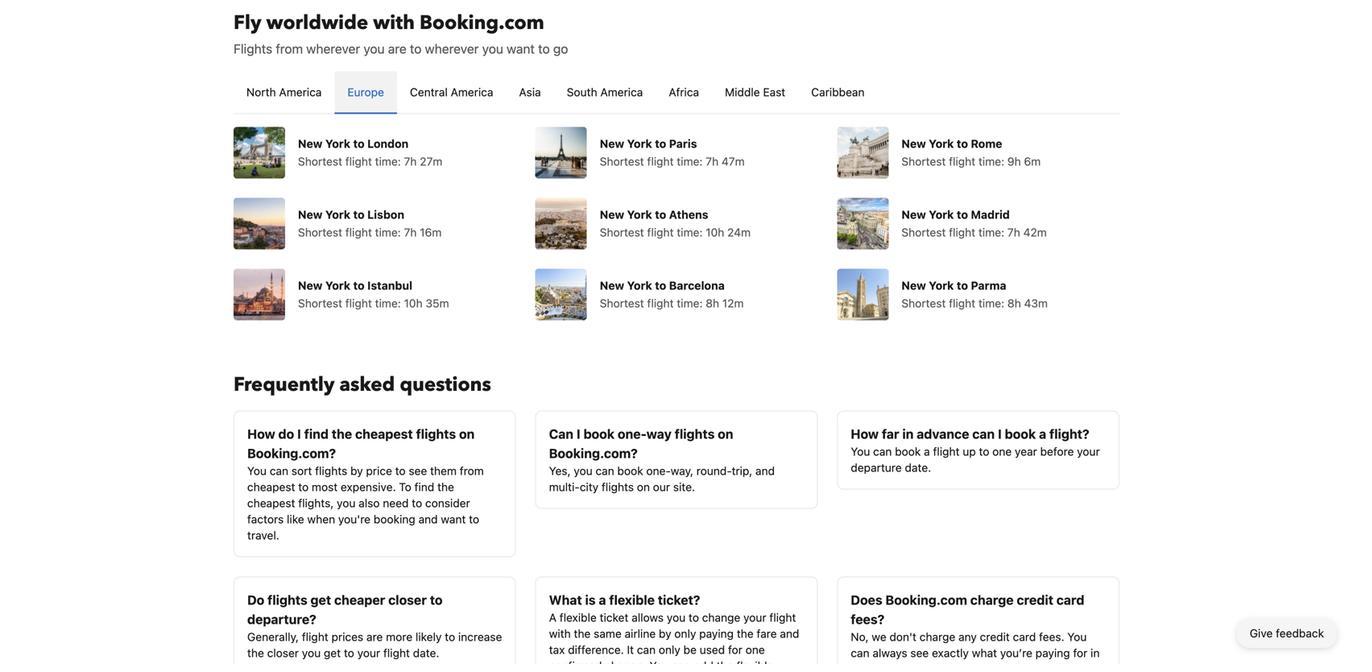 Task type: describe. For each thing, give the bounding box(es) containing it.
when inside how do i find the cheapest flights on booking.com? you can sort flights by price to see them from cheapest to most expensive. to find the cheapest flights, you also need to consider factors like when you're booking and want to travel.
[[307, 513, 335, 526]]

your inside what is a flexible ticket? a flexible ticket allows you to change your flight with the same airline by only paying the fare and tax difference. it can only be used for one confirmed change. you can add the flexi
[[744, 611, 767, 624]]

flight for parma
[[949, 297, 976, 310]]

up
[[963, 445, 976, 458]]

can
[[549, 426, 574, 442]]

see inside how do i find the cheapest flights on booking.com? you can sort flights by price to see them from cheapest to most expensive. to find the cheapest flights, you also need to consider factors like when you're booking and want to travel.
[[409, 464, 427, 477]]

south
[[567, 85, 598, 99]]

asked
[[340, 371, 395, 398]]

book right can
[[584, 426, 615, 442]]

to inside new york to istanbul shortest flight time: 10h 35m
[[353, 279, 365, 292]]

in inside 'how far in advance can i book a flight? you can book a flight up to one year before your departure date.'
[[903, 426, 914, 442]]

how for how do i find the cheapest flights on booking.com?
[[247, 426, 275, 442]]

43m
[[1025, 297, 1048, 310]]

booking.com? inside how do i find the cheapest flights on booking.com? you can sort flights by price to see them from cheapest to most expensive. to find the cheapest flights, you also need to consider factors like when you're booking and want to travel.
[[247, 446, 336, 461]]

do flights get cheaper closer to departure? generally, flight prices are more likely to increase the closer you get to your flight date.
[[247, 592, 502, 660]]

book down far
[[895, 445, 921, 458]]

year
[[1015, 445, 1038, 458]]

york for barcelona
[[627, 279, 653, 292]]

give feedback
[[1250, 627, 1325, 640]]

new york to rome shortest flight time: 9h 6m
[[902, 137, 1041, 168]]

one inside what is a flexible ticket? a flexible ticket allows you to change your flight with the same airline by only paying the fare and tax difference. it can only be used for one confirmed change. you can add the flexi
[[746, 643, 765, 656]]

how do i find the cheapest flights on booking.com? you can sort flights by price to see them from cheapest to most expensive. to find the cheapest flights, you also need to consider factors like when you're booking and want to travel.
[[247, 426, 484, 542]]

change
[[702, 611, 741, 624]]

want inside how do i find the cheapest flights on booking.com? you can sort flights by price to see them from cheapest to most expensive. to find the cheapest flights, you also need to consider factors like when you're booking and want to travel.
[[441, 513, 466, 526]]

when inside does booking.com charge credit card fees? no, we don't charge any credit card fees. you can always see exactly what you're paying for in the price breakdown when reviewing yo
[[961, 662, 988, 664]]

shortest for new york to athens shortest flight time: 10h 24m
[[600, 226, 644, 239]]

you inside how do i find the cheapest flights on booking.com? you can sort flights by price to see them from cheapest to most expensive. to find the cheapest flights, you also need to consider factors like when you're booking and want to travel.
[[247, 464, 267, 477]]

can down be
[[672, 659, 691, 664]]

far
[[882, 426, 900, 442]]

and inside what is a flexible ticket? a flexible ticket allows you to change your flight with the same airline by only paying the fare and tax difference. it can only be used for one confirmed change. you can add the flexi
[[780, 627, 800, 640]]

departure?
[[247, 612, 317, 627]]

no,
[[851, 630, 869, 643]]

madrid
[[971, 208, 1010, 221]]

flights,
[[298, 496, 334, 510]]

breakdown
[[900, 662, 957, 664]]

you're
[[1001, 646, 1033, 660]]

1 horizontal spatial on
[[637, 480, 650, 494]]

what
[[549, 592, 582, 608]]

a inside what is a flexible ticket? a flexible ticket allows you to change your flight with the same airline by only paying the fare and tax difference. it can only be used for one confirmed change. you can add the flexi
[[599, 592, 606, 608]]

flights right city
[[602, 480, 634, 494]]

middle
[[725, 85, 760, 99]]

7h for 16m
[[404, 226, 417, 239]]

europe
[[348, 85, 384, 99]]

york for madrid
[[929, 208, 954, 221]]

0 vertical spatial only
[[675, 627, 697, 640]]

barcelona
[[669, 279, 725, 292]]

them
[[430, 464, 457, 477]]

new york to madrid shortest flight time: 7h 42m
[[902, 208, 1047, 239]]

america for central america
[[451, 85, 494, 99]]

6m
[[1025, 155, 1041, 168]]

parma
[[971, 279, 1007, 292]]

new york to barcelona shortest flight time: 8h 12m
[[600, 279, 744, 310]]

time: for madrid
[[979, 226, 1005, 239]]

8h for 43m
[[1008, 297, 1022, 310]]

you up central america
[[482, 41, 504, 56]]

to inside 'how far in advance can i book a flight? you can book a flight up to one year before your departure date.'
[[979, 445, 990, 458]]

site.
[[674, 480, 695, 494]]

booking.com inside fly worldwide with booking.com flights from wherever you are to wherever you want to go
[[420, 10, 545, 36]]

0 vertical spatial a
[[1040, 426, 1047, 442]]

do
[[278, 426, 294, 442]]

1 horizontal spatial card
[[1057, 592, 1085, 608]]

new york to athens shortest flight time: 10h 24m
[[600, 208, 751, 239]]

can up departure
[[874, 445, 892, 458]]

questions
[[400, 371, 491, 398]]

time: for istanbul
[[375, 297, 401, 310]]

worldwide
[[266, 10, 368, 36]]

i inside can i book one-way flights on booking.com? yes, you can book one-way, round-trip, and multi-city flights on our site.
[[577, 426, 581, 442]]

fees.
[[1040, 630, 1065, 643]]

1 horizontal spatial credit
[[1017, 592, 1054, 608]]

to up to
[[395, 464, 406, 477]]

to inside new york to lisbon shortest flight time: 7h 16m
[[353, 208, 365, 221]]

flight down more
[[384, 646, 410, 660]]

35m
[[426, 297, 449, 310]]

flight?
[[1050, 426, 1090, 442]]

go
[[553, 41, 568, 56]]

middle east button
[[712, 71, 799, 113]]

flights up "most"
[[315, 464, 348, 477]]

and inside can i book one-way flights on booking.com? yes, you can book one-way, round-trip, and multi-city flights on our site.
[[756, 464, 775, 477]]

to left go
[[538, 41, 550, 56]]

to inside the new york to madrid shortest flight time: 7h 42m
[[957, 208, 969, 221]]

i inside 'how far in advance can i book a flight? you can book a flight up to one year before your departure date.'
[[998, 426, 1002, 442]]

you inside how do i find the cheapest flights on booking.com? you can sort flights by price to see them from cheapest to most expensive. to find the cheapest flights, you also need to consider factors like when you're booking and want to travel.
[[337, 496, 356, 510]]

do
[[247, 592, 265, 608]]

tax
[[549, 643, 565, 656]]

with inside what is a flexible ticket? a flexible ticket allows you to change your flight with the same airline by only paying the fare and tax difference. it can only be used for one confirmed change. you can add the flexi
[[549, 627, 571, 640]]

for inside does booking.com charge credit card fees? no, we don't charge any credit card fees. you can always see exactly what you're paying for in the price breakdown when reviewing yo
[[1074, 646, 1088, 660]]

america for north america
[[279, 85, 322, 99]]

want inside fly worldwide with booking.com flights from wherever you are to wherever you want to go
[[507, 41, 535, 56]]

change.
[[605, 659, 647, 664]]

don't
[[890, 630, 917, 643]]

round-
[[697, 464, 732, 477]]

flight for barcelona
[[647, 297, 674, 310]]

new york to madrid image
[[838, 198, 889, 249]]

york for istanbul
[[325, 279, 351, 292]]

on inside how do i find the cheapest flights on booking.com? you can sort flights by price to see them from cheapest to most expensive. to find the cheapest flights, you also need to consider factors like when you're booking and want to travel.
[[459, 426, 475, 442]]

istanbul
[[368, 279, 413, 292]]

increase
[[458, 630, 502, 643]]

fees?
[[851, 612, 885, 627]]

flights
[[234, 41, 273, 56]]

fly
[[234, 10, 262, 36]]

0 horizontal spatial credit
[[980, 630, 1010, 643]]

shortest for new york to london shortest flight time: 7h 27m
[[298, 155, 343, 168]]

27m
[[420, 155, 443, 168]]

flights right way
[[675, 426, 715, 442]]

from inside how do i find the cheapest flights on booking.com? you can sort flights by price to see them from cheapest to most expensive. to find the cheapest flights, you also need to consider factors like when you're booking and want to travel.
[[460, 464, 484, 477]]

see inside does booking.com charge credit card fees? no, we don't charge any credit card fees. you can always see exactly what you're paying for in the price breakdown when reviewing yo
[[911, 646, 929, 660]]

way,
[[671, 464, 694, 477]]

exactly
[[932, 646, 969, 660]]

1 horizontal spatial closer
[[389, 592, 427, 608]]

1 vertical spatial flexible
[[560, 611, 597, 624]]

to inside new york to london shortest flight time: 7h 27m
[[353, 137, 365, 150]]

new for new york to rome shortest flight time: 9h 6m
[[902, 137, 927, 150]]

24m
[[728, 226, 751, 239]]

time: for paris
[[677, 155, 703, 168]]

new for new york to athens shortest flight time: 10h 24m
[[600, 208, 625, 221]]

to inside new york to parma shortest flight time: 8h 43m
[[957, 279, 969, 292]]

you inside 'how far in advance can i book a flight? you can book a flight up to one year before your departure date.'
[[851, 445, 871, 458]]

1 vertical spatial one-
[[647, 464, 671, 477]]

need
[[383, 496, 409, 510]]

york for lisbon
[[325, 208, 351, 221]]

flight for lisbon
[[346, 226, 372, 239]]

new for new york to paris shortest flight time: 7h 47m
[[600, 137, 625, 150]]

like
[[287, 513, 304, 526]]

your inside 'how far in advance can i book a flight? you can book a flight up to one year before your departure date.'
[[1078, 445, 1101, 458]]

shortest for new york to madrid shortest flight time: 7h 42m
[[902, 226, 946, 239]]

price inside how do i find the cheapest flights on booking.com? you can sort flights by price to see them from cheapest to most expensive. to find the cheapest flights, you also need to consider factors like when you're booking and want to travel.
[[366, 464, 392, 477]]

york for athens
[[627, 208, 653, 221]]

america for south america
[[601, 85, 643, 99]]

flight for rome
[[949, 155, 976, 168]]

london
[[368, 137, 409, 150]]

south america
[[567, 85, 643, 99]]

you inside does booking.com charge credit card fees? no, we don't charge any credit card fees. you can always see exactly what you're paying for in the price breakdown when reviewing yo
[[1068, 630, 1087, 643]]

to right need
[[412, 496, 422, 510]]

1 vertical spatial only
[[659, 643, 681, 656]]

travel.
[[247, 529, 279, 542]]

africa button
[[656, 71, 712, 113]]

time: for rome
[[979, 155, 1005, 168]]

consider
[[425, 496, 470, 510]]

paying inside does booking.com charge credit card fees? no, we don't charge any credit card fees. you can always see exactly what you're paying for in the price breakdown when reviewing yo
[[1036, 646, 1071, 660]]

7h for 42m
[[1008, 226, 1021, 239]]

flight left prices
[[302, 630, 329, 643]]

flight for istanbul
[[346, 297, 372, 310]]

paying inside what is a flexible ticket? a flexible ticket allows you to change your flight with the same airline by only paying the fare and tax difference. it can only be used for one confirmed change. you can add the flexi
[[700, 627, 734, 640]]

7h for 47m
[[706, 155, 719, 168]]

also
[[359, 496, 380, 510]]

reviewing
[[991, 662, 1041, 664]]

to up likely
[[430, 592, 443, 608]]

what is a flexible ticket? a flexible ticket allows you to change your flight with the same airline by only paying the fare and tax difference. it can only be used for one confirmed change. you can add the flexi
[[549, 592, 800, 664]]

to inside new york to athens shortest flight time: 10h 24m
[[655, 208, 667, 221]]

booking.com? inside can i book one-way flights on booking.com? yes, you can book one-way, round-trip, and multi-city flights on our site.
[[549, 446, 638, 461]]

flight for london
[[346, 155, 372, 168]]

flights up them
[[416, 426, 456, 442]]

expensive.
[[341, 480, 396, 494]]

frequently asked questions
[[234, 371, 491, 398]]

you inside can i book one-way flights on booking.com? yes, you can book one-way, round-trip, and multi-city flights on our site.
[[574, 464, 593, 477]]

the left fare
[[737, 627, 754, 640]]

rome
[[971, 137, 1003, 150]]

north america button
[[234, 71, 335, 113]]

to down sort
[[298, 480, 309, 494]]

time: for barcelona
[[677, 297, 703, 310]]

york for london
[[325, 137, 351, 150]]

york for paris
[[627, 137, 653, 150]]

booking
[[374, 513, 416, 526]]

east
[[763, 85, 786, 99]]

1 vertical spatial closer
[[267, 646, 299, 660]]

central america
[[410, 85, 494, 99]]

new for new york to istanbul shortest flight time: 10h 35m
[[298, 279, 323, 292]]

the down frequently asked questions
[[332, 426, 352, 442]]

book up year
[[1005, 426, 1036, 442]]

can right it
[[637, 643, 656, 656]]

10h for istanbul
[[404, 297, 423, 310]]

price inside does booking.com charge credit card fees? no, we don't charge any credit card fees. you can always see exactly what you're paying for in the price breakdown when reviewing yo
[[871, 662, 897, 664]]

africa
[[669, 85, 700, 99]]

york for parma
[[929, 279, 954, 292]]

2 vertical spatial cheapest
[[247, 496, 295, 510]]

new york to paris shortest flight time: 7h 47m
[[600, 137, 745, 168]]

you're
[[338, 513, 371, 526]]

fly worldwide with booking.com flights from wherever you are to wherever you want to go
[[234, 10, 568, 56]]

to
[[399, 480, 412, 494]]

for inside what is a flexible ticket? a flexible ticket allows you to change your flight with the same airline by only paying the fare and tax difference. it can only be used for one confirmed change. you can add the flexi
[[728, 643, 743, 656]]



Task type: vqa. For each thing, say whether or not it's contained in the screenshot.


Task type: locate. For each thing, give the bounding box(es) containing it.
to right likely
[[445, 630, 455, 643]]

in
[[903, 426, 914, 442], [1091, 646, 1100, 660]]

with
[[373, 10, 415, 36], [549, 627, 571, 640]]

to left istanbul on the left of page
[[353, 279, 365, 292]]

2 horizontal spatial on
[[718, 426, 734, 442]]

give
[[1250, 627, 1273, 640]]

you right "change."
[[650, 659, 669, 664]]

new inside new york to london shortest flight time: 7h 27m
[[298, 137, 323, 150]]

your up fare
[[744, 611, 767, 624]]

by inside what is a flexible ticket? a flexible ticket allows you to change your flight with the same airline by only paying the fare and tax difference. it can only be used for one confirmed change. you can add the flexi
[[659, 627, 672, 640]]

1 horizontal spatial want
[[507, 41, 535, 56]]

you down ticket?
[[667, 611, 686, 624]]

0 vertical spatial price
[[366, 464, 392, 477]]

flight down 'parma'
[[949, 297, 976, 310]]

1 vertical spatial a
[[924, 445, 931, 458]]

new for new york to parma shortest flight time: 8h 43m
[[902, 279, 927, 292]]

0 vertical spatial cheapest
[[355, 426, 413, 442]]

central
[[410, 85, 448, 99]]

flight inside the new york to madrid shortest flight time: 7h 42m
[[949, 226, 976, 239]]

when
[[307, 513, 335, 526], [961, 662, 988, 664]]

europe button
[[335, 71, 397, 113]]

7h inside the new york to madrid shortest flight time: 7h 42m
[[1008, 226, 1021, 239]]

0 horizontal spatial i
[[297, 426, 301, 442]]

0 horizontal spatial by
[[351, 464, 363, 477]]

0 vertical spatial 10h
[[706, 226, 725, 239]]

closer up more
[[389, 592, 427, 608]]

flight inside what is a flexible ticket? a flexible ticket allows you to change your flight with the same airline by only paying the fare and tax difference. it can only be used for one confirmed change. you can add the flexi
[[770, 611, 796, 624]]

10h left 24m
[[706, 226, 725, 239]]

2 i from the left
[[577, 426, 581, 442]]

i right can
[[577, 426, 581, 442]]

york inside the new york to madrid shortest flight time: 7h 42m
[[929, 208, 954, 221]]

1 vertical spatial 10h
[[404, 297, 423, 310]]

flights inside do flights get cheaper closer to departure? generally, flight prices are more likely to increase the closer you get to your flight date.
[[268, 592, 308, 608]]

1 vertical spatial credit
[[980, 630, 1010, 643]]

10h
[[706, 226, 725, 239], [404, 297, 423, 310]]

0 horizontal spatial booking.com?
[[247, 446, 336, 461]]

3 i from the left
[[998, 426, 1002, 442]]

flight inside new york to lisbon shortest flight time: 7h 16m
[[346, 226, 372, 239]]

york inside new york to london shortest flight time: 7h 27m
[[325, 137, 351, 150]]

7h for 27m
[[404, 155, 417, 168]]

new right new york to athens image
[[600, 208, 625, 221]]

0 horizontal spatial find
[[304, 426, 329, 442]]

price
[[366, 464, 392, 477], [871, 662, 897, 664]]

flight down istanbul on the left of page
[[346, 297, 372, 310]]

1 horizontal spatial find
[[415, 480, 435, 494]]

find
[[304, 426, 329, 442], [415, 480, 435, 494]]

time: for lisbon
[[375, 226, 401, 239]]

closer
[[389, 592, 427, 608], [267, 646, 299, 660]]

0 vertical spatial get
[[311, 592, 331, 608]]

0 horizontal spatial see
[[409, 464, 427, 477]]

in right far
[[903, 426, 914, 442]]

shortest right the new york to madrid image
[[902, 226, 946, 239]]

wherever up central america
[[425, 41, 479, 56]]

find right do
[[304, 426, 329, 442]]

1 horizontal spatial 10h
[[706, 226, 725, 239]]

want
[[507, 41, 535, 56], [441, 513, 466, 526]]

0 horizontal spatial date.
[[413, 646, 440, 660]]

see
[[409, 464, 427, 477], [911, 646, 929, 660]]

new york to istanbul image
[[234, 269, 285, 320]]

departure
[[851, 461, 902, 474]]

shortest inside new york to rome shortest flight time: 9h 6m
[[902, 155, 946, 168]]

york inside new york to rome shortest flight time: 9h 6m
[[929, 137, 954, 150]]

flight down advance at the right bottom of the page
[[934, 445, 960, 458]]

1 horizontal spatial charge
[[971, 592, 1014, 608]]

1 horizontal spatial date.
[[905, 461, 932, 474]]

does
[[851, 592, 883, 608]]

south america button
[[554, 71, 656, 113]]

1 horizontal spatial a
[[924, 445, 931, 458]]

8h inside "new york to barcelona shortest flight time: 8h 12m"
[[706, 297, 720, 310]]

flight
[[346, 155, 372, 168], [647, 155, 674, 168], [949, 155, 976, 168], [346, 226, 372, 239], [647, 226, 674, 239], [949, 226, 976, 239], [346, 297, 372, 310], [647, 297, 674, 310], [949, 297, 976, 310], [934, 445, 960, 458], [770, 611, 796, 624], [302, 630, 329, 643], [384, 646, 410, 660]]

to inside "new york to barcelona shortest flight time: 8h 12m"
[[655, 279, 667, 292]]

1 horizontal spatial for
[[1074, 646, 1088, 660]]

flight down madrid
[[949, 226, 976, 239]]

city
[[580, 480, 599, 494]]

2 vertical spatial your
[[358, 646, 380, 660]]

shortest for new york to paris shortest flight time: 7h 47m
[[600, 155, 644, 168]]

want left go
[[507, 41, 535, 56]]

3 america from the left
[[601, 85, 643, 99]]

to left madrid
[[957, 208, 969, 221]]

time: inside new york to athens shortest flight time: 10h 24m
[[677, 226, 703, 239]]

0 horizontal spatial 8h
[[706, 297, 720, 310]]

time: for athens
[[677, 226, 703, 239]]

42m
[[1024, 226, 1047, 239]]

0 horizontal spatial wherever
[[306, 41, 360, 56]]

tab list containing north america
[[234, 71, 1120, 115]]

by inside how do i find the cheapest flights on booking.com? you can sort flights by price to see them from cheapest to most expensive. to find the cheapest flights, you also need to consider factors like when you're booking and want to travel.
[[351, 464, 363, 477]]

9h
[[1008, 155, 1022, 168]]

can down no,
[[851, 646, 870, 660]]

new york to parma shortest flight time: 8h 43m
[[902, 279, 1048, 310]]

can inside does booking.com charge credit card fees? no, we don't charge any credit card fees. you can always see exactly what you're paying for in the price breakdown when reviewing yo
[[851, 646, 870, 660]]

new right new york to rome image
[[902, 137, 927, 150]]

new york to rome image
[[838, 127, 889, 178]]

time: for london
[[375, 155, 401, 168]]

only up be
[[675, 627, 697, 640]]

paying down 'fees.'
[[1036, 646, 1071, 660]]

shortest for new york to parma shortest flight time: 8h 43m
[[902, 297, 946, 310]]

0 vertical spatial with
[[373, 10, 415, 36]]

10h for athens
[[706, 226, 725, 239]]

1 vertical spatial get
[[324, 646, 341, 660]]

you up europe
[[364, 41, 385, 56]]

1 horizontal spatial how
[[851, 426, 879, 442]]

with up the tax
[[549, 627, 571, 640]]

can
[[973, 426, 995, 442], [874, 445, 892, 458], [270, 464, 289, 477], [596, 464, 615, 477], [637, 643, 656, 656], [851, 646, 870, 660], [672, 659, 691, 664]]

new inside new york to istanbul shortest flight time: 10h 35m
[[298, 279, 323, 292]]

sort
[[292, 464, 312, 477]]

time: down 'rome'
[[979, 155, 1005, 168]]

the down used
[[717, 659, 734, 664]]

0 horizontal spatial for
[[728, 643, 743, 656]]

to left 'london'
[[353, 137, 365, 150]]

and down consider
[[419, 513, 438, 526]]

0 vertical spatial charge
[[971, 592, 1014, 608]]

the up difference. at the bottom left
[[574, 627, 591, 640]]

new york to london image
[[234, 127, 285, 178]]

you up departure
[[851, 445, 871, 458]]

and inside how do i find the cheapest flights on booking.com? you can sort flights by price to see them from cheapest to most expensive. to find the cheapest flights, you also need to consider factors like when you're booking and want to travel.
[[419, 513, 438, 526]]

1 horizontal spatial price
[[871, 662, 897, 664]]

1 vertical spatial booking.com
[[886, 592, 968, 608]]

when down 'what' at the bottom right of page
[[961, 662, 988, 664]]

shortest inside new york to parma shortest flight time: 8h 43m
[[902, 297, 946, 310]]

date. down likely
[[413, 646, 440, 660]]

new for new york to lisbon shortest flight time: 7h 16m
[[298, 208, 323, 221]]

a up before
[[1040, 426, 1047, 442]]

does booking.com charge credit card fees? no, we don't charge any credit card fees. you can always see exactly what you're paying for in the price breakdown when reviewing yo
[[851, 592, 1100, 664]]

2 horizontal spatial america
[[601, 85, 643, 99]]

1 vertical spatial by
[[659, 627, 672, 640]]

new inside the new york to madrid shortest flight time: 7h 42m
[[902, 208, 927, 221]]

1 horizontal spatial flexible
[[609, 592, 655, 608]]

1 vertical spatial cheapest
[[247, 480, 295, 494]]

to left lisbon
[[353, 208, 365, 221]]

the down no,
[[851, 662, 868, 664]]

0 horizontal spatial are
[[367, 630, 383, 643]]

to inside new york to paris shortest flight time: 7h 47m
[[655, 137, 667, 150]]

new right new york to parma image
[[902, 279, 927, 292]]

athens
[[669, 208, 709, 221]]

america inside button
[[279, 85, 322, 99]]

flight down 'london'
[[346, 155, 372, 168]]

lisbon
[[368, 208, 405, 221]]

america inside 'button'
[[451, 85, 494, 99]]

1 horizontal spatial one
[[993, 445, 1012, 458]]

0 horizontal spatial on
[[459, 426, 475, 442]]

asia
[[519, 85, 541, 99]]

from inside fly worldwide with booking.com flights from wherever you are to wherever you want to go
[[276, 41, 303, 56]]

0 horizontal spatial your
[[358, 646, 380, 660]]

new inside new york to rome shortest flight time: 9h 6m
[[902, 137, 927, 150]]

card up you're
[[1013, 630, 1037, 643]]

are up europe button
[[388, 41, 407, 56]]

shortest inside new york to lisbon shortest flight time: 7h 16m
[[298, 226, 343, 239]]

0 horizontal spatial with
[[373, 10, 415, 36]]

1 horizontal spatial from
[[460, 464, 484, 477]]

york inside new york to athens shortest flight time: 10h 24m
[[627, 208, 653, 221]]

york left paris
[[627, 137, 653, 150]]

0 vertical spatial by
[[351, 464, 363, 477]]

one-
[[618, 426, 647, 442], [647, 464, 671, 477]]

1 america from the left
[[279, 85, 322, 99]]

york inside new york to lisbon shortest flight time: 7h 16m
[[325, 208, 351, 221]]

i right do
[[297, 426, 301, 442]]

to down prices
[[344, 646, 354, 660]]

can inside how do i find the cheapest flights on booking.com? you can sort flights by price to see them from cheapest to most expensive. to find the cheapest flights, you also need to consider factors like when you're booking and want to travel.
[[270, 464, 289, 477]]

way
[[647, 426, 672, 442]]

time: down lisbon
[[375, 226, 401, 239]]

0 horizontal spatial want
[[441, 513, 466, 526]]

find right to
[[415, 480, 435, 494]]

you
[[851, 445, 871, 458], [247, 464, 267, 477], [1068, 630, 1087, 643], [650, 659, 669, 664]]

1 vertical spatial want
[[441, 513, 466, 526]]

and right trip,
[[756, 464, 775, 477]]

for right you're
[[1074, 646, 1088, 660]]

any
[[959, 630, 977, 643]]

i
[[297, 426, 301, 442], [577, 426, 581, 442], [998, 426, 1002, 442]]

cheapest
[[355, 426, 413, 442], [247, 480, 295, 494], [247, 496, 295, 510]]

time: inside new york to london shortest flight time: 7h 27m
[[375, 155, 401, 168]]

by
[[351, 464, 363, 477], [659, 627, 672, 640]]

8h left 12m
[[706, 297, 720, 310]]

with inside fly worldwide with booking.com flights from wherever you are to wherever you want to go
[[373, 10, 415, 36]]

tab list
[[234, 71, 1120, 115]]

shortest right new york to paris image
[[600, 155, 644, 168]]

i inside how do i find the cheapest flights on booking.com? you can sort flights by price to see them from cheapest to most expensive. to find the cheapest flights, you also need to consider factors like when you're booking and want to travel.
[[297, 426, 301, 442]]

see up breakdown on the bottom of the page
[[911, 646, 929, 660]]

flight inside new york to london shortest flight time: 7h 27m
[[346, 155, 372, 168]]

new for new york to barcelona shortest flight time: 8h 12m
[[600, 279, 625, 292]]

are inside do flights get cheaper closer to departure? generally, flight prices are more likely to increase the closer you get to your flight date.
[[367, 630, 383, 643]]

1 booking.com? from the left
[[247, 446, 336, 461]]

0 horizontal spatial price
[[366, 464, 392, 477]]

1 horizontal spatial when
[[961, 662, 988, 664]]

get down prices
[[324, 646, 341, 660]]

flight for paris
[[647, 155, 674, 168]]

1 8h from the left
[[706, 297, 720, 310]]

can i book one-way flights on booking.com? yes, you can book one-way, round-trip, and multi-city flights on our site.
[[549, 426, 775, 494]]

america right central
[[451, 85, 494, 99]]

shortest for new york to barcelona shortest flight time: 8h 12m
[[600, 297, 644, 310]]

time: inside new york to parma shortest flight time: 8h 43m
[[979, 297, 1005, 310]]

can up up
[[973, 426, 995, 442]]

new for new york to london shortest flight time: 7h 27m
[[298, 137, 323, 150]]

booking.com up don't on the right bottom of the page
[[886, 592, 968, 608]]

the up consider
[[438, 480, 454, 494]]

2 8h from the left
[[1008, 297, 1022, 310]]

0 vertical spatial from
[[276, 41, 303, 56]]

in inside does booking.com charge credit card fees? no, we don't charge any credit card fees. you can always see exactly what you're paying for in the price breakdown when reviewing yo
[[1091, 646, 1100, 660]]

2 horizontal spatial and
[[780, 627, 800, 640]]

the inside does booking.com charge credit card fees? no, we don't charge any credit card fees. you can always see exactly what you're paying for in the price breakdown when reviewing yo
[[851, 662, 868, 664]]

0 vertical spatial when
[[307, 513, 335, 526]]

new inside new york to lisbon shortest flight time: 7h 16m
[[298, 208, 323, 221]]

2 vertical spatial and
[[780, 627, 800, 640]]

shortest inside new york to istanbul shortest flight time: 10h 35m
[[298, 297, 343, 310]]

york left madrid
[[929, 208, 954, 221]]

from right flights on the top left
[[276, 41, 303, 56]]

frequently
[[234, 371, 335, 398]]

new right new york to barcelona image
[[600, 279, 625, 292]]

asia button
[[506, 71, 554, 113]]

before
[[1041, 445, 1075, 458]]

is
[[585, 592, 596, 608]]

it
[[627, 643, 634, 656]]

new york to lisbon image
[[234, 198, 285, 249]]

1 how from the left
[[247, 426, 275, 442]]

and right fare
[[780, 627, 800, 640]]

time: inside "new york to barcelona shortest flight time: 8h 12m"
[[677, 297, 703, 310]]

booking.com inside does booking.com charge credit card fees? no, we don't charge any credit card fees. you can always see exactly what you're paying for in the price breakdown when reviewing yo
[[886, 592, 968, 608]]

7h left 27m
[[404, 155, 417, 168]]

wherever
[[306, 41, 360, 56], [425, 41, 479, 56]]

to left barcelona
[[655, 279, 667, 292]]

0 vertical spatial in
[[903, 426, 914, 442]]

be
[[684, 643, 697, 656]]

to down ticket?
[[689, 611, 699, 624]]

how left do
[[247, 426, 275, 442]]

to inside new york to rome shortest flight time: 9h 6m
[[957, 137, 969, 150]]

1 horizontal spatial i
[[577, 426, 581, 442]]

0 vertical spatial and
[[756, 464, 775, 477]]

1 horizontal spatial paying
[[1036, 646, 1071, 660]]

shortest inside new york to athens shortest flight time: 10h 24m
[[600, 226, 644, 239]]

paris
[[669, 137, 697, 150]]

credit
[[1017, 592, 1054, 608], [980, 630, 1010, 643]]

york inside new york to istanbul shortest flight time: 10h 35m
[[325, 279, 351, 292]]

0 horizontal spatial america
[[279, 85, 322, 99]]

7h inside new york to lisbon shortest flight time: 7h 16m
[[404, 226, 417, 239]]

0 horizontal spatial charge
[[920, 630, 956, 643]]

see up to
[[409, 464, 427, 477]]

1 vertical spatial card
[[1013, 630, 1037, 643]]

47m
[[722, 155, 745, 168]]

confirmed
[[549, 659, 602, 664]]

shortest right new york to rome image
[[902, 155, 946, 168]]

1 horizontal spatial in
[[1091, 646, 1100, 660]]

charge up exactly
[[920, 630, 956, 643]]

0 vertical spatial date.
[[905, 461, 932, 474]]

how for how far in advance can i book a flight?
[[851, 426, 879, 442]]

0 horizontal spatial closer
[[267, 646, 299, 660]]

central america button
[[397, 71, 506, 113]]

time: inside the new york to madrid shortest flight time: 7h 42m
[[979, 226, 1005, 239]]

york inside "new york to barcelona shortest flight time: 8h 12m"
[[627, 279, 653, 292]]

you down departure?
[[302, 646, 321, 660]]

what
[[972, 646, 998, 660]]

flight for madrid
[[949, 226, 976, 239]]

more
[[386, 630, 413, 643]]

multi-
[[549, 480, 580, 494]]

you inside what is a flexible ticket? a flexible ticket allows you to change your flight with the same airline by only paying the fare and tax difference. it can only be used for one confirmed change. you can add the flexi
[[650, 659, 669, 664]]

and
[[756, 464, 775, 477], [419, 513, 438, 526], [780, 627, 800, 640]]

date. right departure
[[905, 461, 932, 474]]

0 vertical spatial want
[[507, 41, 535, 56]]

shortest for new york to istanbul shortest flight time: 10h 35m
[[298, 297, 343, 310]]

charge up any
[[971, 592, 1014, 608]]

1 horizontal spatial wherever
[[425, 41, 479, 56]]

new for new york to madrid shortest flight time: 7h 42m
[[902, 208, 927, 221]]

1 vertical spatial price
[[871, 662, 897, 664]]

1 vertical spatial in
[[1091, 646, 1100, 660]]

with up europe
[[373, 10, 415, 36]]

1 horizontal spatial 8h
[[1008, 297, 1022, 310]]

0 vertical spatial closer
[[389, 592, 427, 608]]

12m
[[723, 297, 744, 310]]

0 vertical spatial see
[[409, 464, 427, 477]]

shortest inside new york to london shortest flight time: 7h 27m
[[298, 155, 343, 168]]

to up central
[[410, 41, 422, 56]]

flight inside new york to rome shortest flight time: 9h 6m
[[949, 155, 976, 168]]

1 horizontal spatial with
[[549, 627, 571, 640]]

shortest inside new york to paris shortest flight time: 7h 47m
[[600, 155, 644, 168]]

1 horizontal spatial are
[[388, 41, 407, 56]]

8h for 12m
[[706, 297, 720, 310]]

i right advance at the right bottom of the page
[[998, 426, 1002, 442]]

time: for parma
[[979, 297, 1005, 310]]

america inside button
[[601, 85, 643, 99]]

new york to parma image
[[838, 269, 889, 320]]

0 horizontal spatial a
[[599, 592, 606, 608]]

8h
[[706, 297, 720, 310], [1008, 297, 1022, 310]]

flight inside 'how far in advance can i book a flight? you can book a flight up to one year before your departure date.'
[[934, 445, 960, 458]]

yes,
[[549, 464, 571, 477]]

difference.
[[568, 643, 624, 656]]

new inside new york to athens shortest flight time: 10h 24m
[[600, 208, 625, 221]]

you inside do flights get cheaper closer to departure? generally, flight prices are more likely to increase the closer you get to your flight date.
[[302, 646, 321, 660]]

on down the questions
[[459, 426, 475, 442]]

1 horizontal spatial and
[[756, 464, 775, 477]]

7h inside new york to london shortest flight time: 7h 27m
[[404, 155, 417, 168]]

0 vertical spatial one-
[[618, 426, 647, 442]]

1 wherever from the left
[[306, 41, 360, 56]]

can inside can i book one-way flights on booking.com? yes, you can book one-way, round-trip, and multi-city flights on our site.
[[596, 464, 615, 477]]

add
[[694, 659, 714, 664]]

1 horizontal spatial booking.com
[[886, 592, 968, 608]]

2 how from the left
[[851, 426, 879, 442]]

new inside new york to paris shortest flight time: 7h 47m
[[600, 137, 625, 150]]

2 horizontal spatial i
[[998, 426, 1002, 442]]

0 horizontal spatial card
[[1013, 630, 1037, 643]]

by down allows
[[659, 627, 672, 640]]

fare
[[757, 627, 777, 640]]

1 i from the left
[[297, 426, 301, 442]]

0 vertical spatial paying
[[700, 627, 734, 640]]

1 vertical spatial your
[[744, 611, 767, 624]]

time: inside new york to paris shortest flight time: 7h 47m
[[677, 155, 703, 168]]

book left way,
[[618, 464, 644, 477]]

shortest right new york to istanbul image
[[298, 297, 343, 310]]

16m
[[420, 226, 442, 239]]

in right you're
[[1091, 646, 1100, 660]]

0 horizontal spatial booking.com
[[420, 10, 545, 36]]

one inside 'how far in advance can i book a flight? you can book a flight up to one year before your departure date.'
[[993, 445, 1012, 458]]

0 horizontal spatial when
[[307, 513, 335, 526]]

time: inside new york to rome shortest flight time: 9h 6m
[[979, 155, 1005, 168]]

how far in advance can i book a flight? you can book a flight up to one year before your departure date.
[[851, 426, 1101, 474]]

flight for athens
[[647, 226, 674, 239]]

you up you're
[[337, 496, 356, 510]]

can up city
[[596, 464, 615, 477]]

8h inside new york to parma shortest flight time: 8h 43m
[[1008, 297, 1022, 310]]

how
[[247, 426, 275, 442], [851, 426, 879, 442]]

flight inside new york to paris shortest flight time: 7h 47m
[[647, 155, 674, 168]]

price down always
[[871, 662, 897, 664]]

booking.com?
[[247, 446, 336, 461], [549, 446, 638, 461]]

booking.com? down do
[[247, 446, 336, 461]]

2 booking.com? from the left
[[549, 446, 638, 461]]

0 vertical spatial are
[[388, 41, 407, 56]]

how left far
[[851, 426, 879, 442]]

your inside do flights get cheaper closer to departure? generally, flight prices are more likely to increase the closer you get to your flight date.
[[358, 646, 380, 660]]

0 vertical spatial card
[[1057, 592, 1085, 608]]

york inside new york to parma shortest flight time: 8h 43m
[[929, 279, 954, 292]]

you left sort
[[247, 464, 267, 477]]

new york to paris image
[[536, 127, 587, 178]]

shortest inside the new york to madrid shortest flight time: 7h 42m
[[902, 226, 946, 239]]

flexible
[[609, 592, 655, 608], [560, 611, 597, 624]]

only
[[675, 627, 697, 640], [659, 643, 681, 656]]

to inside what is a flexible ticket? a flexible ticket allows you to change your flight with the same airline by only paying the fare and tax difference. it can only be used for one confirmed change. you can add the flexi
[[689, 611, 699, 624]]

you inside what is a flexible ticket? a flexible ticket allows you to change your flight with the same airline by only paying the fare and tax difference. it can only be used for one confirmed change. you can add the flexi
[[667, 611, 686, 624]]

0 horizontal spatial in
[[903, 426, 914, 442]]

flexible up allows
[[609, 592, 655, 608]]

one
[[993, 445, 1012, 458], [746, 643, 765, 656]]

2 america from the left
[[451, 85, 494, 99]]

0 vertical spatial booking.com
[[420, 10, 545, 36]]

to left athens
[[655, 208, 667, 221]]

your
[[1078, 445, 1101, 458], [744, 611, 767, 624], [358, 646, 380, 660]]

new york to athens image
[[536, 198, 587, 249]]

0 vertical spatial credit
[[1017, 592, 1054, 608]]

2 wherever from the left
[[425, 41, 479, 56]]

the inside do flights get cheaper closer to departure? generally, flight prices are more likely to increase the closer you get to your flight date.
[[247, 646, 264, 660]]

we
[[872, 630, 887, 643]]

shortest for new york to lisbon shortest flight time: 7h 16m
[[298, 226, 343, 239]]

same
[[594, 627, 622, 640]]

1 vertical spatial charge
[[920, 630, 956, 643]]

card up 'fees.'
[[1057, 592, 1085, 608]]

most
[[312, 480, 338, 494]]

a down advance at the right bottom of the page
[[924, 445, 931, 458]]

your down prices
[[358, 646, 380, 660]]

flight inside new york to istanbul shortest flight time: 10h 35m
[[346, 297, 372, 310]]

used
[[700, 643, 725, 656]]

1 vertical spatial are
[[367, 630, 383, 643]]

credit up 'fees.'
[[1017, 592, 1054, 608]]

are inside fly worldwide with booking.com flights from wherever you are to wherever you want to go
[[388, 41, 407, 56]]

new york to lisbon shortest flight time: 7h 16m
[[298, 208, 442, 239]]

shortest for new york to rome shortest flight time: 9h 6m
[[902, 155, 946, 168]]

0 vertical spatial flexible
[[609, 592, 655, 608]]

new inside new york to parma shortest flight time: 8h 43m
[[902, 279, 927, 292]]

york left barcelona
[[627, 279, 653, 292]]

0 horizontal spatial and
[[419, 513, 438, 526]]

7h inside new york to paris shortest flight time: 7h 47m
[[706, 155, 719, 168]]

new york to barcelona image
[[536, 269, 587, 320]]

to down consider
[[469, 513, 480, 526]]

date. inside 'how far in advance can i book a flight? you can book a flight up to one year before your departure date.'
[[905, 461, 932, 474]]

new york to london shortest flight time: 7h 27m
[[298, 137, 443, 168]]

york for rome
[[929, 137, 954, 150]]

0 horizontal spatial 10h
[[404, 297, 423, 310]]

time: down athens
[[677, 226, 703, 239]]

date. inside do flights get cheaper closer to departure? generally, flight prices are more likely to increase the closer you get to your flight date.
[[413, 646, 440, 660]]

0 vertical spatial find
[[304, 426, 329, 442]]



